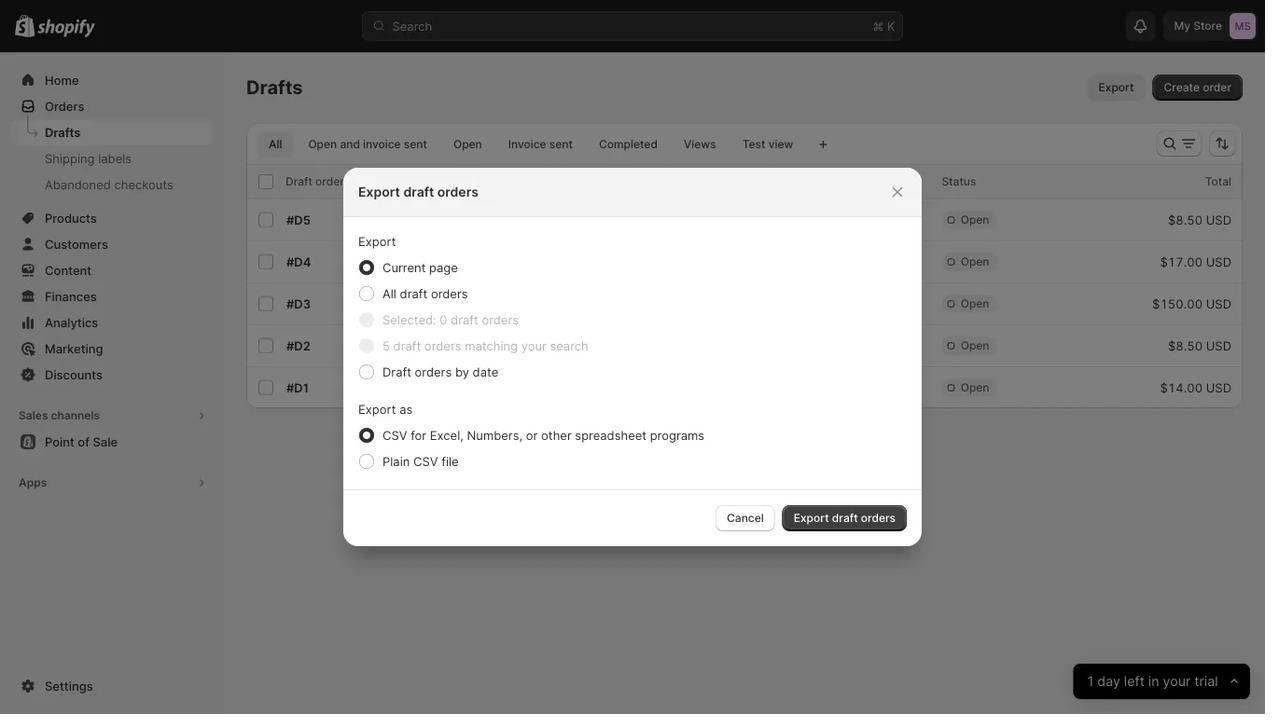 Task type: describe. For each thing, give the bounding box(es) containing it.
plain csv file
[[383, 454, 459, 469]]

$17.00 usd
[[1160, 255, 1232, 269]]

current
[[383, 260, 426, 275]]

excel,
[[430, 428, 464, 443]]

orders inside the export draft orders button
[[861, 512, 896, 525]]

or
[[526, 428, 538, 443]]

drafts link
[[11, 119, 213, 146]]

$150.00
[[1152, 297, 1203, 311]]

#d2 link
[[286, 339, 311, 353]]

home
[[45, 73, 79, 87]]

export draft orders dialog
[[0, 168, 1265, 547]]

$8.50 for just now
[[1168, 213, 1203, 227]]

export draft orders inside button
[[794, 512, 896, 525]]

all draft orders
[[383, 286, 468, 301]]

0
[[440, 313, 447, 327]]

your
[[521, 339, 547, 353]]

just
[[505, 213, 529, 227]]

#d1
[[286, 381, 309, 395]]

#d3
[[286, 297, 311, 311]]

$8.50 usd for yesterday at 10:51 am
[[1168, 339, 1232, 353]]

all for all draft orders
[[383, 286, 396, 301]]

orders link
[[11, 93, 213, 119]]

1 horizontal spatial drafts
[[246, 76, 303, 99]]

#d5 link
[[286, 213, 311, 227]]

1 usd from the top
[[1206, 213, 1232, 227]]

export left as
[[358, 402, 396, 417]]

draft orders by date
[[383, 365, 498, 379]]

just now
[[505, 213, 557, 227]]

checkouts
[[114, 177, 173, 192]]

as
[[399, 402, 413, 417]]

search
[[392, 19, 432, 33]]

selected:
[[383, 313, 436, 327]]

settings link
[[11, 674, 213, 700]]

$14.00
[[1160, 381, 1203, 395]]

other
[[541, 428, 572, 443]]

search
[[550, 339, 588, 353]]

$17.00
[[1160, 255, 1203, 269]]

#d2
[[286, 339, 311, 353]]

for
[[411, 428, 427, 443]]

discounts link
[[11, 362, 213, 388]]

0 horizontal spatial csv
[[383, 428, 407, 443]]

yesterday at 10:51 am
[[505, 339, 631, 353]]

$14.00 usd
[[1160, 381, 1232, 395]]

discounts
[[45, 368, 103, 382]]

usd for #d4
[[1206, 255, 1232, 269]]

completed
[[599, 138, 658, 151]]

order for draft order
[[315, 175, 344, 188]]

drafts inside drafts link
[[45, 125, 81, 139]]

invoice
[[363, 138, 401, 151]]

completed link
[[588, 132, 669, 158]]

orders
[[45, 99, 84, 113]]

invoice sent link
[[497, 132, 584, 158]]

and
[[340, 138, 360, 151]]

k
[[887, 19, 895, 33]]

test view
[[742, 138, 793, 151]]

all button
[[258, 132, 293, 158]]

abandoned
[[45, 177, 111, 192]]

settings
[[45, 679, 93, 694]]

#d4 link
[[286, 255, 311, 269]]

export button
[[1087, 75, 1145, 101]]

at
[[566, 339, 577, 353]]

shipping labels link
[[11, 146, 213, 172]]

create
[[1164, 81, 1200, 94]]

spreadsheet
[[575, 428, 647, 443]]

5
[[383, 339, 390, 353]]

about
[[698, 429, 734, 445]]

⌘ k
[[873, 19, 895, 33]]

5 draft orders matching your search
[[383, 339, 588, 353]]

0 vertical spatial export draft orders
[[358, 184, 479, 200]]

usd for #d1
[[1206, 381, 1232, 395]]

matching
[[465, 339, 518, 353]]

1 sent from the left
[[404, 138, 427, 151]]



Task type: locate. For each thing, give the bounding box(es) containing it.
drafts down orders
[[45, 125, 81, 139]]

usd for #d3
[[1206, 297, 1232, 311]]

views link
[[673, 132, 727, 158]]

csv for excel, numbers, or other spreadsheet programs
[[383, 428, 705, 443]]

0 horizontal spatial draft
[[285, 175, 312, 188]]

cancel
[[727, 512, 764, 525]]

shopify image
[[38, 19, 95, 38]]

tab list
[[254, 131, 808, 158]]

csv left file
[[413, 454, 438, 469]]

0 horizontal spatial sent
[[404, 138, 427, 151]]

#d5
[[286, 213, 311, 227]]

1 $8.50 usd from the top
[[1168, 213, 1232, 227]]

create order
[[1164, 81, 1232, 94]]

export draft orders button
[[783, 506, 907, 532]]

0 vertical spatial drafts
[[246, 76, 303, 99]]

drafts up all button
[[246, 76, 303, 99]]

sent
[[404, 138, 427, 151], [549, 138, 573, 151]]

plain
[[383, 454, 410, 469]]

#d3 link
[[286, 297, 311, 311]]

invoice
[[508, 138, 546, 151]]

sales channels
[[19, 409, 100, 423]]

draft down the 5
[[383, 365, 411, 379]]

0 vertical spatial draft
[[285, 175, 312, 188]]

—
[[653, 213, 665, 227]]

10:51 am
[[580, 339, 631, 353]]

5 usd from the top
[[1206, 381, 1232, 395]]

sales
[[19, 409, 48, 423]]

yesterday
[[505, 339, 562, 353]]

2 $8.50 usd from the top
[[1168, 339, 1232, 353]]

all inside button
[[269, 138, 282, 151]]

1 vertical spatial $8.50
[[1168, 339, 1203, 353]]

#d1 link
[[286, 381, 309, 395]]

draft inside dialog
[[383, 365, 411, 379]]

all down the current
[[383, 286, 396, 301]]

1 vertical spatial order
[[315, 175, 344, 188]]

0 vertical spatial $8.50 usd
[[1168, 213, 1232, 227]]

by
[[455, 365, 469, 379]]

draft inside button
[[832, 512, 858, 525]]

usd down the 'total'
[[1206, 213, 1232, 227]]

1 vertical spatial $8.50 usd
[[1168, 339, 1232, 353]]

test view link
[[731, 132, 805, 158]]

order right create
[[1203, 81, 1232, 94]]

all left and
[[269, 138, 282, 151]]

apps
[[19, 476, 47, 490]]

export as
[[358, 402, 413, 417]]

draft up #d5
[[285, 175, 312, 188]]

⌘
[[873, 19, 884, 33]]

file
[[442, 454, 459, 469]]

$8.50 usd for just now
[[1168, 213, 1232, 227]]

2 usd from the top
[[1206, 255, 1232, 269]]

$8.50 up '$14.00'
[[1168, 339, 1203, 353]]

programs
[[650, 428, 705, 443]]

abandoned checkouts link
[[11, 172, 213, 198]]

cancel button
[[716, 506, 775, 532]]

1 horizontal spatial sent
[[549, 138, 573, 151]]

draft order
[[285, 175, 344, 188]]

1 vertical spatial all
[[383, 286, 396, 301]]

shipping
[[45, 151, 95, 166]]

apps button
[[11, 470, 213, 496]]

0 vertical spatial order
[[1203, 81, 1232, 94]]

$8.50 usd
[[1168, 213, 1232, 227], [1168, 339, 1232, 353]]

home link
[[11, 67, 213, 93]]

1 horizontal spatial order
[[1203, 81, 1232, 94]]

0 horizontal spatial drafts
[[45, 125, 81, 139]]

status
[[942, 175, 976, 188]]

order for create order
[[1203, 81, 1232, 94]]

0 vertical spatial all
[[269, 138, 282, 151]]

1 horizontal spatial export draft orders
[[794, 512, 896, 525]]

2 $8.50 from the top
[[1168, 339, 1203, 353]]

export right cancel
[[794, 512, 829, 525]]

view
[[768, 138, 793, 151]]

1 $8.50 from the top
[[1168, 213, 1203, 227]]

usd right '$14.00'
[[1206, 381, 1232, 395]]

0 vertical spatial csv
[[383, 428, 407, 443]]

$8.50 for yesterday at 10:51 am
[[1168, 339, 1203, 353]]

0 horizontal spatial export draft orders
[[358, 184, 479, 200]]

create order link
[[1153, 75, 1243, 101]]

order
[[1203, 81, 1232, 94], [315, 175, 344, 188]]

0 vertical spatial $8.50
[[1168, 213, 1203, 227]]

current page
[[383, 260, 458, 275]]

order down and
[[315, 175, 344, 188]]

0 horizontal spatial order
[[315, 175, 344, 188]]

test
[[742, 138, 766, 151]]

labels
[[98, 151, 132, 166]]

export left create
[[1099, 81, 1134, 94]]

channels
[[51, 409, 100, 423]]

abandoned checkouts
[[45, 177, 173, 192]]

shipping labels
[[45, 151, 132, 166]]

$8.50 up $17.00
[[1168, 213, 1203, 227]]

export
[[1099, 81, 1134, 94], [358, 184, 400, 200], [358, 234, 396, 249], [358, 402, 396, 417], [794, 512, 829, 525]]

1 vertical spatial draft
[[383, 365, 411, 379]]

$8.50 usd up $14.00 usd
[[1168, 339, 1232, 353]]

open link
[[442, 132, 493, 158]]

all for all
[[269, 138, 282, 151]]

#d4
[[286, 255, 311, 269]]

date
[[473, 365, 498, 379]]

2 sent from the left
[[549, 138, 573, 151]]

4 usd from the top
[[1206, 339, 1232, 353]]

usd right $17.00
[[1206, 255, 1232, 269]]

open and invoice sent link
[[297, 132, 438, 158]]

1 vertical spatial export draft orders
[[794, 512, 896, 525]]

draft for draft orders by date
[[383, 365, 411, 379]]

sales channels button
[[11, 403, 213, 429]]

invoice sent
[[508, 138, 573, 151]]

all inside export draft orders dialog
[[383, 286, 396, 301]]

draft
[[403, 184, 434, 200], [400, 286, 428, 301], [451, 313, 478, 327], [393, 339, 421, 353], [832, 512, 858, 525]]

1 horizontal spatial csv
[[413, 454, 438, 469]]

draft for draft order
[[285, 175, 312, 188]]

usd up $14.00 usd
[[1206, 339, 1232, 353]]

csv left for
[[383, 428, 407, 443]]

csv
[[383, 428, 407, 443], [413, 454, 438, 469]]

open
[[308, 138, 337, 151], [453, 138, 482, 151], [961, 213, 989, 227], [961, 255, 989, 269], [961, 297, 989, 311], [961, 339, 989, 353], [961, 381, 989, 395]]

open and invoice sent
[[308, 138, 427, 151]]

sent right the invoice
[[404, 138, 427, 151]]

0 horizontal spatial all
[[269, 138, 282, 151]]

export up the current
[[358, 234, 396, 249]]

selected: 0 draft orders
[[383, 313, 519, 327]]

3 usd from the top
[[1206, 297, 1232, 311]]

sent right invoice
[[549, 138, 573, 151]]

1 horizontal spatial draft
[[383, 365, 411, 379]]

1 vertical spatial drafts
[[45, 125, 81, 139]]

1 vertical spatial csv
[[413, 454, 438, 469]]

1 horizontal spatial all
[[383, 286, 396, 301]]

$8.50 usd up the $17.00 usd at the right top
[[1168, 213, 1232, 227]]

page
[[429, 260, 458, 275]]

usd right $150.00
[[1206, 297, 1232, 311]]

export down the invoice
[[358, 184, 400, 200]]

views
[[684, 138, 716, 151]]

$150.00 usd
[[1152, 297, 1232, 311]]

draft
[[285, 175, 312, 188], [383, 365, 411, 379]]

tab list containing all
[[254, 131, 808, 158]]

total
[[1205, 175, 1232, 188]]

numbers,
[[467, 428, 523, 443]]

now
[[533, 213, 557, 227]]

learn
[[624, 429, 659, 445]]



Task type: vqa. For each thing, say whether or not it's contained in the screenshot.
Amount off products's PRODUCTS
no



